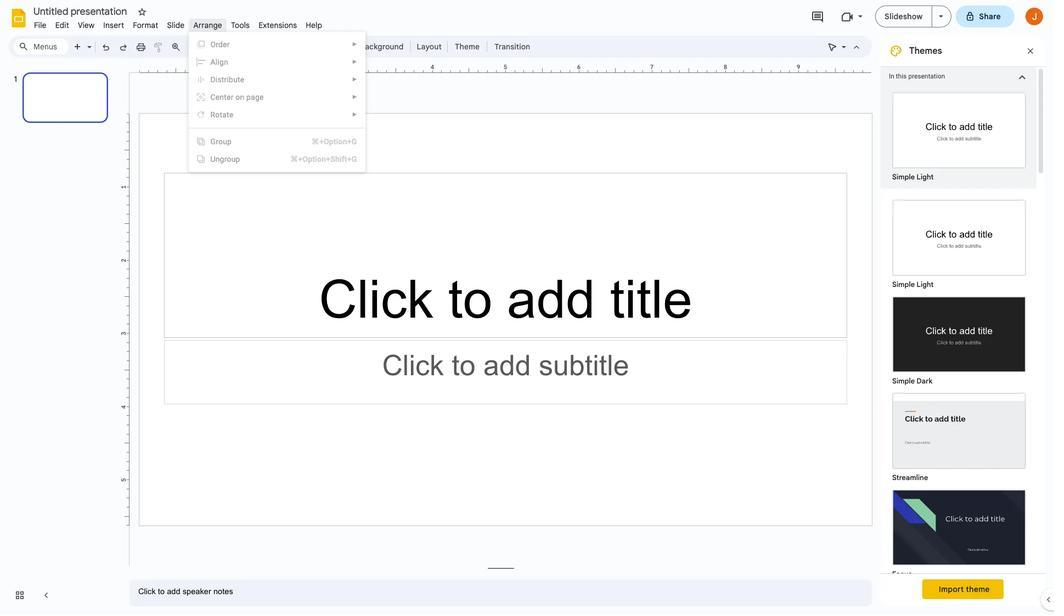Task type: locate. For each thing, give the bounding box(es) containing it.
simple light inside option
[[893, 280, 934, 289]]

menu item containing g
[[196, 136, 357, 147]]

simple light for simple light option
[[893, 280, 934, 289]]

simple for simple dark radio
[[893, 377, 915, 386]]

simple light for simple light radio
[[893, 172, 934, 182]]

simple light inside radio
[[893, 172, 934, 182]]

⌘+option+shift+g element
[[277, 154, 357, 165]]

edit
[[55, 20, 69, 30]]

menu bar banner
[[0, 0, 1054, 615]]

Streamline radio
[[887, 388, 1032, 484]]

transition
[[495, 42, 530, 52]]

themes section
[[881, 36, 1046, 615]]

simple dark
[[893, 377, 933, 386]]

group g element
[[210, 137, 235, 146]]

d
[[210, 75, 216, 84]]

1 vertical spatial simple light
[[893, 280, 934, 289]]

light inside simple light radio
[[917, 172, 934, 182]]

3 simple from the top
[[893, 377, 915, 386]]

center on page c element
[[210, 93, 267, 102]]

2 ► from the top
[[352, 59, 358, 65]]

transition button
[[490, 38, 535, 55]]

format menu item
[[129, 19, 163, 32]]

0 vertical spatial simple
[[893, 172, 915, 182]]

rder
[[216, 40, 230, 49]]

a
[[210, 58, 216, 66]]

presentation
[[909, 72, 945, 80]]

u
[[210, 155, 216, 164]]

u ngroup
[[210, 155, 240, 164]]

menu bar
[[30, 14, 327, 32]]

navigation inside "themes" application
[[0, 62, 121, 615]]

⌘+option+shift+g
[[291, 155, 357, 164]]

extensions menu item
[[254, 19, 301, 32]]

navigation
[[0, 62, 121, 615]]

slideshow button
[[876, 5, 932, 27]]

ngroup
[[216, 155, 240, 164]]

theme
[[966, 585, 990, 594]]

menu item containing c
[[190, 88, 365, 106]]

view
[[78, 20, 95, 30]]

2 vertical spatial simple
[[893, 377, 915, 386]]

Focus radio
[[887, 484, 1032, 581]]

menu
[[174, 0, 366, 570]]

focus
[[893, 570, 912, 579]]

option group
[[881, 189, 1037, 615]]

light
[[917, 172, 934, 182], [917, 280, 934, 289]]

slide menu item
[[163, 19, 189, 32]]

menu bar inside menu bar banner
[[30, 14, 327, 32]]

0 vertical spatial simple light
[[893, 172, 934, 182]]

themes application
[[0, 0, 1054, 615]]

a lign
[[210, 58, 228, 66]]

o
[[210, 40, 216, 49]]

edit menu item
[[51, 19, 73, 32]]

Simple Light radio
[[887, 87, 1032, 183]]

menu bar containing file
[[30, 14, 327, 32]]

align a element
[[210, 58, 232, 66]]

► for otate
[[352, 111, 358, 117]]

2 simple from the top
[[893, 280, 915, 289]]

menu containing o
[[174, 0, 366, 570]]

file menu item
[[30, 19, 51, 32]]

simple
[[893, 172, 915, 182], [893, 280, 915, 289], [893, 377, 915, 386]]

import theme
[[939, 585, 990, 594]]

simple inside radio
[[893, 377, 915, 386]]

d istribute
[[210, 75, 245, 84]]

istribute
[[216, 75, 245, 84]]

2 light from the top
[[917, 280, 934, 289]]

light inside simple light option
[[917, 280, 934, 289]]

help
[[306, 20, 322, 30]]

simple for simple light radio
[[893, 172, 915, 182]]

Simple Light radio
[[887, 194, 1032, 615]]

help menu item
[[301, 19, 327, 32]]

streamline
[[893, 473, 928, 482]]

distribute d element
[[210, 75, 248, 84]]

simple light
[[893, 172, 934, 182], [893, 280, 934, 289]]

in
[[889, 72, 895, 80]]

1 simple from the top
[[893, 172, 915, 182]]

⌘+option+g
[[312, 137, 357, 146]]

theme
[[455, 42, 480, 52]]

1 light from the top
[[917, 172, 934, 182]]

Zoom text field
[[187, 39, 217, 54]]

menu item
[[174, 0, 365, 570], [190, 36, 365, 53], [190, 71, 365, 88], [190, 88, 365, 106], [190, 106, 365, 124], [196, 136, 357, 147], [196, 154, 357, 165]]

presentation options image
[[939, 15, 943, 18]]

in this presentation tab
[[881, 66, 1037, 87]]

new slide with layout image
[[85, 40, 92, 43]]

3 ► from the top
[[352, 76, 358, 82]]

menu item containing r
[[190, 106, 365, 124]]

1 simple light from the top
[[893, 172, 934, 182]]

option group containing simple light
[[881, 189, 1037, 615]]

4 ► from the top
[[352, 94, 358, 100]]

in this presentation
[[889, 72, 945, 80]]

1 ► from the top
[[352, 41, 358, 47]]

1 vertical spatial simple
[[893, 280, 915, 289]]

►
[[352, 41, 358, 47], [352, 59, 358, 65], [352, 76, 358, 82], [352, 94, 358, 100], [352, 111, 358, 117]]

0 vertical spatial light
[[917, 172, 934, 182]]

background button
[[355, 38, 409, 55]]

simple inside radio
[[893, 172, 915, 182]]

theme button
[[450, 38, 485, 55]]

otate
[[215, 110, 233, 119]]

simple inside option
[[893, 280, 915, 289]]

2 simple light from the top
[[893, 280, 934, 289]]

1 vertical spatial light
[[917, 280, 934, 289]]

this
[[896, 72, 907, 80]]

5 ► from the top
[[352, 111, 358, 117]]

background
[[360, 42, 404, 52]]



Task type: describe. For each thing, give the bounding box(es) containing it.
mode and view toolbar
[[824, 36, 866, 58]]

insert
[[103, 20, 124, 30]]

arrange
[[193, 20, 222, 30]]

rotate r element
[[210, 110, 237, 119]]

g roup
[[210, 137, 232, 146]]

insert menu item
[[99, 19, 129, 32]]

import
[[939, 585, 964, 594]]

o rder
[[210, 40, 230, 49]]

layout button
[[414, 38, 445, 55]]

extensions
[[259, 20, 297, 30]]

menu item containing u
[[196, 154, 357, 165]]

slideshow
[[885, 12, 923, 21]]

r otate
[[210, 110, 233, 119]]

roup
[[216, 137, 232, 146]]

import theme button
[[923, 580, 1004, 599]]

share button
[[956, 5, 1015, 27]]

light for simple light option
[[917, 280, 934, 289]]

tools menu item
[[227, 19, 254, 32]]

menu item containing d
[[190, 71, 365, 88]]

Simple Dark radio
[[887, 291, 1032, 388]]

share
[[980, 12, 1001, 21]]

Rename text field
[[30, 4, 133, 18]]

lign
[[216, 58, 228, 66]]

arrange menu item
[[189, 19, 227, 32]]

► for lign
[[352, 59, 358, 65]]

themes
[[910, 46, 942, 57]]

Menus field
[[14, 39, 69, 54]]

menu item containing a
[[174, 0, 365, 570]]

enter
[[216, 93, 234, 102]]

► for enter on page
[[352, 94, 358, 100]]

c enter on page
[[210, 93, 264, 102]]

⌘+option+g element
[[298, 136, 357, 147]]

► for istribute
[[352, 76, 358, 82]]

option group inside themes section
[[881, 189, 1037, 615]]

slide
[[167, 20, 185, 30]]

layout
[[417, 42, 442, 52]]

menu inside "themes" application
[[174, 0, 366, 570]]

file
[[34, 20, 46, 30]]

dark
[[917, 377, 933, 386]]

r
[[210, 110, 215, 119]]

view menu item
[[73, 19, 99, 32]]

menu item containing o
[[190, 36, 365, 53]]

ungroup u element
[[210, 155, 243, 164]]

light for simple light radio
[[917, 172, 934, 182]]

order o element
[[210, 40, 233, 49]]

simple for simple light option
[[893, 280, 915, 289]]

on
[[236, 93, 244, 102]]

Star checkbox
[[134, 4, 150, 20]]

► for rder
[[352, 41, 358, 47]]

format
[[133, 20, 158, 30]]

tools
[[231, 20, 250, 30]]

page
[[246, 93, 264, 102]]

g
[[210, 137, 216, 146]]

live pointer settings image
[[839, 40, 846, 43]]

main toolbar
[[40, 0, 536, 485]]

c
[[210, 93, 216, 102]]

Zoom field
[[185, 39, 228, 55]]



Task type: vqa. For each thing, say whether or not it's contained in the screenshot.
Theme
yes



